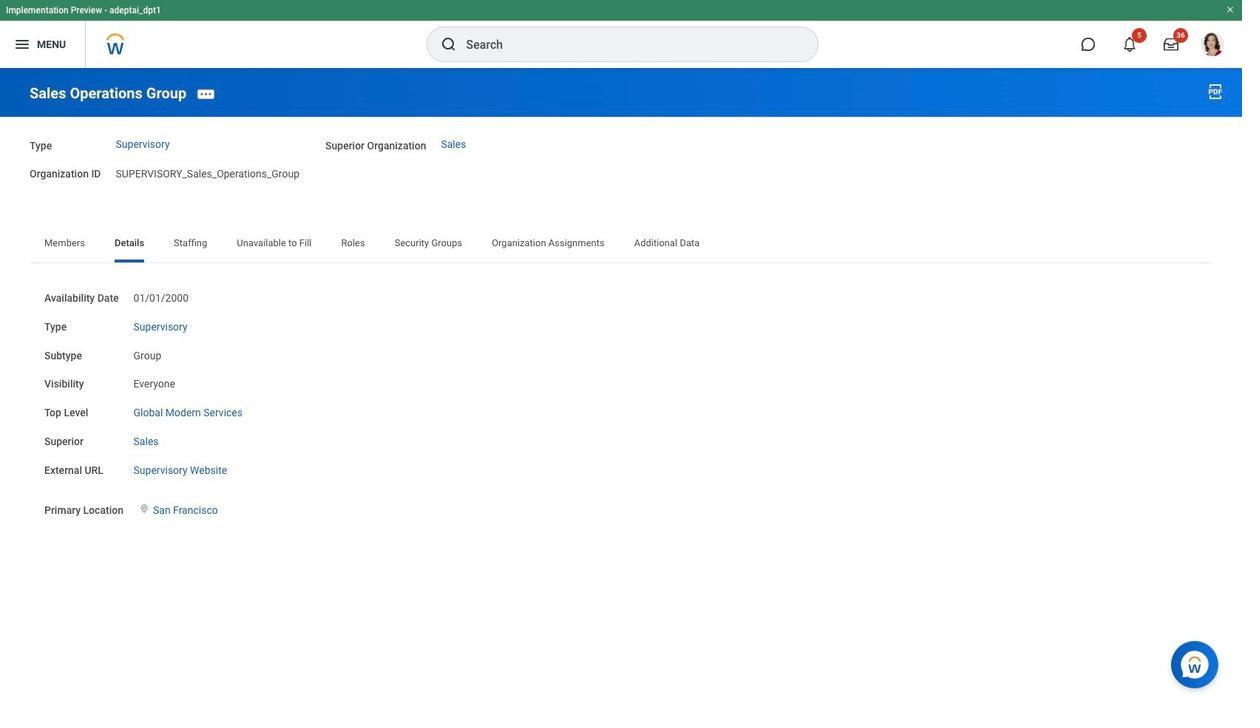 Task type: locate. For each thing, give the bounding box(es) containing it.
view printable version (pdf) image
[[1207, 83, 1225, 101]]

everyone element
[[134, 375, 175, 390]]

profile logan mcneil image
[[1201, 33, 1225, 59]]

notifications large image
[[1123, 37, 1137, 52]]

tab list
[[30, 227, 1213, 263]]

justify image
[[13, 36, 31, 53]]

banner
[[0, 0, 1243, 68]]

close environment banner image
[[1226, 5, 1235, 14]]

main content
[[0, 68, 1243, 590]]

inbox large image
[[1164, 37, 1179, 52]]

location image
[[138, 504, 150, 514]]



Task type: describe. For each thing, give the bounding box(es) containing it.
search image
[[440, 36, 457, 53]]

Search Workday  search field
[[466, 28, 787, 61]]

group element
[[134, 347, 161, 361]]



Task type: vqa. For each thing, say whether or not it's contained in the screenshot.
Susan
no



